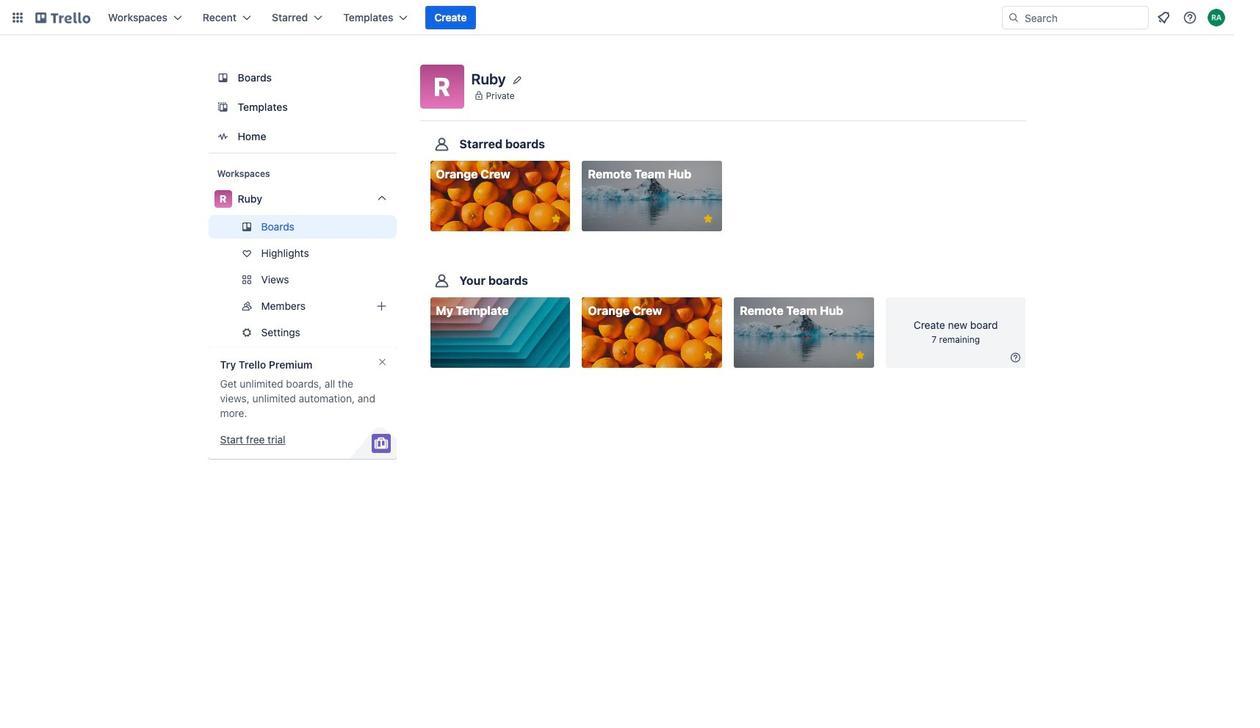 Task type: describe. For each thing, give the bounding box(es) containing it.
click to unstar this board. it will be removed from your starred list. image
[[854, 349, 867, 362]]

template board image
[[214, 98, 232, 116]]

Search field
[[1020, 7, 1149, 28]]

search image
[[1008, 12, 1020, 24]]

home image
[[214, 128, 232, 146]]

board image
[[214, 69, 232, 87]]

sm image
[[1009, 351, 1023, 365]]



Task type: locate. For each thing, give the bounding box(es) containing it.
add image
[[373, 298, 391, 315]]

open information menu image
[[1183, 10, 1198, 25]]

back to home image
[[35, 6, 90, 29]]

click to unstar this board. it will be removed from your starred list. image
[[550, 212, 563, 226], [702, 212, 715, 226], [702, 349, 715, 362]]

ruby anderson (rubyanderson7) image
[[1208, 9, 1226, 26]]

0 notifications image
[[1155, 9, 1173, 26]]

primary element
[[0, 0, 1235, 35]]



Task type: vqa. For each thing, say whether or not it's contained in the screenshot.
board "icon"
yes



